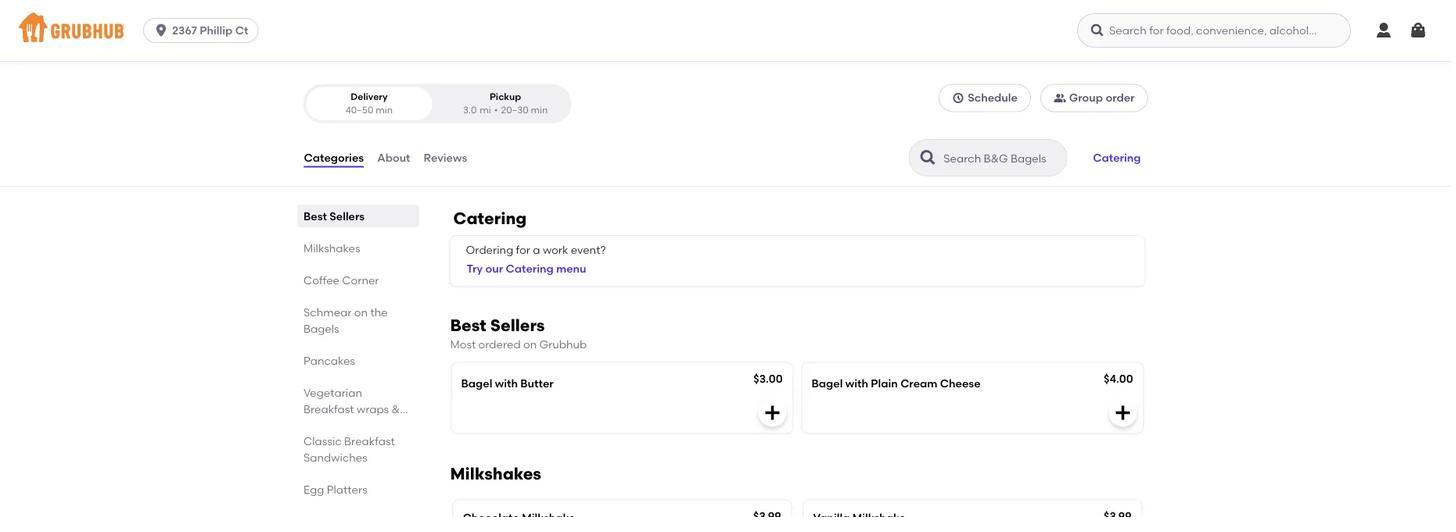 Task type: vqa. For each thing, say whether or not it's contained in the screenshot.
top svg icon
no



Task type: locate. For each thing, give the bounding box(es) containing it.
our
[[486, 263, 503, 276]]

reviews button
[[423, 130, 468, 186]]

best up most
[[450, 316, 486, 336]]

min down delivery
[[376, 105, 393, 116]]

1 horizontal spatial sellers
[[490, 316, 545, 336]]

bagel down most
[[461, 377, 492, 391]]

with left butter
[[495, 377, 518, 391]]

svg image
[[153, 23, 169, 38], [1090, 23, 1106, 38], [952, 92, 965, 104], [763, 404, 782, 423], [1114, 404, 1133, 423]]

svg image
[[1375, 21, 1394, 40], [1409, 21, 1428, 40]]

corner
[[342, 274, 379, 287]]

about
[[377, 151, 410, 165]]

0 horizontal spatial min
[[376, 105, 393, 116]]

0 horizontal spatial svg image
[[1375, 21, 1394, 40]]

menu
[[556, 263, 586, 276]]

most
[[450, 338, 476, 351]]

on
[[354, 306, 367, 319], [523, 338, 537, 351]]

40–50
[[346, 105, 373, 116]]

0 horizontal spatial on
[[354, 306, 367, 319]]

min right 20–30
[[531, 105, 548, 116]]

svg image inside 'schedule' button
[[952, 92, 965, 104]]

min
[[376, 105, 393, 116], [531, 105, 548, 116]]

2 with from the left
[[846, 377, 868, 391]]

1 horizontal spatial on
[[523, 338, 537, 351]]

0 vertical spatial sellers
[[329, 210, 364, 223]]

min inside pickup 3.0 mi • 20–30 min
[[531, 105, 548, 116]]

with
[[495, 377, 518, 391], [846, 377, 868, 391]]

best sellers
[[303, 210, 364, 223]]

svg image left schedule
[[952, 92, 965, 104]]

catering up ordering
[[453, 209, 527, 229]]

try
[[467, 263, 483, 276]]

1 horizontal spatial bagel
[[812, 377, 843, 391]]

$3.00
[[754, 373, 783, 386]]

•
[[494, 105, 498, 116]]

1 vertical spatial best
[[450, 316, 486, 336]]

2 vertical spatial catering
[[506, 263, 554, 276]]

sellers inside tab
[[329, 210, 364, 223]]

best inside tab
[[303, 210, 327, 223]]

work
[[543, 244, 568, 257]]

with left plain
[[846, 377, 868, 391]]

0 horizontal spatial sellers
[[329, 210, 364, 223]]

sellers inside best sellers most ordered on grubhub
[[490, 316, 545, 336]]

bagel left plain
[[812, 377, 843, 391]]

2367 phillip ct button
[[143, 18, 265, 43]]

option group containing delivery 40–50 min
[[303, 84, 572, 124]]

catering down 'order'
[[1093, 151, 1141, 165]]

mi
[[480, 105, 491, 116]]

on right ordered
[[523, 338, 537, 351]]

1 vertical spatial milkshakes
[[450, 464, 541, 484]]

20–30
[[501, 105, 529, 116]]

order
[[1106, 91, 1135, 105]]

1 svg image from the left
[[1375, 21, 1394, 40]]

milkshakes
[[303, 242, 360, 255], [450, 464, 541, 484]]

1 min from the left
[[376, 105, 393, 116]]

1 with from the left
[[495, 377, 518, 391]]

butter
[[521, 377, 554, 391]]

0 horizontal spatial with
[[495, 377, 518, 391]]

sandwiches
[[303, 419, 366, 433]]

sellers up milkshakes tab
[[329, 210, 364, 223]]

1 horizontal spatial with
[[846, 377, 868, 391]]

0 vertical spatial best
[[303, 210, 327, 223]]

2 bagel from the left
[[812, 377, 843, 391]]

breakfast down wraps
[[344, 435, 395, 448]]

1 horizontal spatial milkshakes
[[450, 464, 541, 484]]

0 horizontal spatial best
[[303, 210, 327, 223]]

coffee corner tab
[[303, 272, 413, 289]]

0 vertical spatial on
[[354, 306, 367, 319]]

breakfast
[[303, 403, 354, 416], [344, 435, 395, 448]]

on left the
[[354, 306, 367, 319]]

reviews
[[424, 151, 467, 165]]

0 horizontal spatial bagel
[[461, 377, 492, 391]]

ct
[[235, 24, 248, 37]]

try our catering menu button
[[460, 252, 594, 287]]

search icon image
[[919, 149, 938, 168]]

0 horizontal spatial milkshakes
[[303, 242, 360, 255]]

0 vertical spatial breakfast
[[303, 403, 354, 416]]

Search B&G Bagels search field
[[942, 151, 1062, 166]]

bagel with butter
[[461, 377, 554, 391]]

vegetarian breakfast wraps & sandwiches tab
[[303, 385, 413, 433]]

egg platters tab
[[303, 482, 413, 498]]

option group
[[303, 84, 572, 124]]

0 vertical spatial catering
[[1093, 151, 1141, 165]]

schmear on the bagels tab
[[303, 304, 413, 337]]

2367
[[172, 24, 197, 37]]

pancakes
[[303, 355, 355, 368]]

catering inside ordering for a work event? try our catering menu
[[506, 263, 554, 276]]

vegetarian
[[303, 387, 362, 400]]

vegetarian breakfast wraps & sandwiches classic  breakfast sandwiches
[[303, 387, 400, 465]]

best inside best sellers most ordered on grubhub
[[450, 316, 486, 336]]

1 vertical spatial sellers
[[490, 316, 545, 336]]

2 min from the left
[[531, 105, 548, 116]]

sellers
[[329, 210, 364, 223], [490, 316, 545, 336]]

ordering for a work event? try our catering menu
[[466, 244, 606, 276]]

1 horizontal spatial min
[[531, 105, 548, 116]]

bagel
[[461, 377, 492, 391], [812, 377, 843, 391]]

catering down for
[[506, 263, 554, 276]]

1 horizontal spatial best
[[450, 316, 486, 336]]

1 horizontal spatial svg image
[[1409, 21, 1428, 40]]

best
[[303, 210, 327, 223], [450, 316, 486, 336]]

sellers up ordered
[[490, 316, 545, 336]]

egg
[[303, 484, 324, 497]]

delivery
[[351, 91, 388, 102]]

breakfast down vegetarian at bottom left
[[303, 403, 354, 416]]

ordered
[[478, 338, 521, 351]]

best up milkshakes tab
[[303, 210, 327, 223]]

sellers for best sellers
[[329, 210, 364, 223]]

cheese
[[940, 377, 981, 391]]

1 bagel from the left
[[461, 377, 492, 391]]

0 vertical spatial milkshakes
[[303, 242, 360, 255]]

phillip
[[200, 24, 233, 37]]

svg image left '2367'
[[153, 23, 169, 38]]

catering
[[1093, 151, 1141, 165], [453, 209, 527, 229], [506, 263, 554, 276]]

1 vertical spatial on
[[523, 338, 537, 351]]



Task type: describe. For each thing, give the bounding box(es) containing it.
egg platters
[[303, 484, 367, 497]]

about button
[[376, 130, 411, 186]]

on inside best sellers most ordered on grubhub
[[523, 338, 537, 351]]

milkshakes inside milkshakes tab
[[303, 242, 360, 255]]

best sellers most ordered on grubhub
[[450, 316, 587, 351]]

best for best sellers
[[303, 210, 327, 223]]

cream
[[901, 377, 938, 391]]

event?
[[571, 244, 606, 257]]

people icon image
[[1054, 92, 1066, 104]]

bagel for bagel with plain cream cheese
[[812, 377, 843, 391]]

pickup
[[490, 91, 521, 102]]

min inside delivery 40–50 min
[[376, 105, 393, 116]]

catering button
[[1086, 141, 1148, 175]]

categories
[[304, 151, 364, 165]]

with for butter
[[495, 377, 518, 391]]

svg image down $3.00
[[763, 404, 782, 423]]

delivery 40–50 min
[[346, 91, 393, 116]]

platters
[[326, 484, 367, 497]]

best sellers tab
[[303, 208, 413, 225]]

with for plain
[[846, 377, 868, 391]]

2367 phillip ct
[[172, 24, 248, 37]]

ordering
[[466, 244, 513, 257]]

1 vertical spatial catering
[[453, 209, 527, 229]]

$4.00
[[1104, 373, 1133, 386]]

on inside schmear on the bagels
[[354, 306, 367, 319]]

sandwiches
[[303, 452, 367, 465]]

pickup 3.0 mi • 20–30 min
[[463, 91, 548, 116]]

coffee
[[303, 274, 339, 287]]

Search for food, convenience, alcohol... search field
[[1077, 13, 1351, 48]]

schmear on the bagels
[[303, 306, 387, 336]]

categories button
[[303, 130, 365, 186]]

classic
[[303, 435, 341, 448]]

group order
[[1069, 91, 1135, 105]]

group order button
[[1041, 84, 1148, 112]]

classic  breakfast sandwiches tab
[[303, 434, 413, 466]]

schedule
[[968, 91, 1018, 105]]

main navigation navigation
[[0, 0, 1451, 61]]

bagel for bagel with butter
[[461, 377, 492, 391]]

svg image inside 2367 phillip ct button
[[153, 23, 169, 38]]

a
[[533, 244, 540, 257]]

schmear
[[303, 306, 351, 319]]

bagels
[[303, 322, 339, 336]]

1 vertical spatial breakfast
[[344, 435, 395, 448]]

grubhub
[[540, 338, 587, 351]]

svg image up group order
[[1090, 23, 1106, 38]]

3.0
[[463, 105, 477, 116]]

coffee corner
[[303, 274, 379, 287]]

for
[[516, 244, 530, 257]]

group
[[1069, 91, 1103, 105]]

milkshakes tab
[[303, 240, 413, 257]]

bagel with plain cream cheese
[[812, 377, 981, 391]]

catering inside button
[[1093, 151, 1141, 165]]

&
[[391, 403, 400, 416]]

wraps
[[356, 403, 389, 416]]

pancakes tab
[[303, 353, 413, 369]]

2 svg image from the left
[[1409, 21, 1428, 40]]

svg image down $4.00
[[1114, 404, 1133, 423]]

best for best sellers most ordered on grubhub
[[450, 316, 486, 336]]

schedule button
[[939, 84, 1031, 112]]

sellers for best sellers most ordered on grubhub
[[490, 316, 545, 336]]

the
[[370, 306, 387, 319]]

plain
[[871, 377, 898, 391]]



